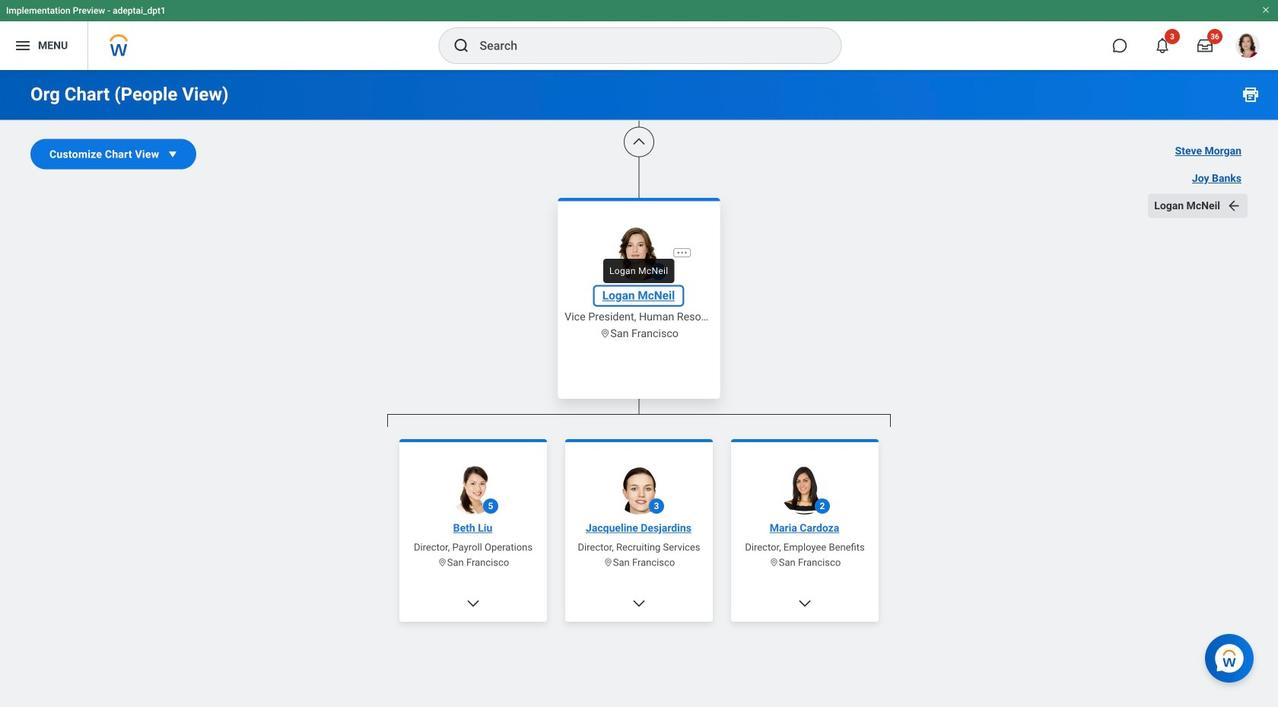 Task type: locate. For each thing, give the bounding box(es) containing it.
location image
[[437, 558, 447, 567], [603, 558, 613, 567], [769, 558, 779, 567]]

2 horizontal spatial chevron down image
[[798, 596, 813, 611]]

Search Workday  search field
[[480, 29, 810, 62]]

print org chart image
[[1242, 85, 1260, 104]]

2 horizontal spatial location image
[[769, 558, 779, 567]]

0 horizontal spatial chevron down image
[[466, 596, 481, 611]]

main content
[[0, 0, 1279, 707]]

caret down image
[[165, 147, 181, 162]]

3 chevron down image from the left
[[798, 596, 813, 611]]

logan mcneil, logan mcneil, 3 direct reports element
[[387, 427, 891, 707]]

arrow left image
[[1227, 198, 1242, 213]]

1 location image from the left
[[437, 558, 447, 567]]

2 location image from the left
[[603, 558, 613, 567]]

location image for 3rd the chevron down image from the left
[[769, 558, 779, 567]]

justify image
[[14, 37, 32, 55]]

banner
[[0, 0, 1279, 70]]

profile logan mcneil image
[[1236, 33, 1260, 61]]

tooltip
[[599, 254, 679, 288]]

1 horizontal spatial location image
[[603, 558, 613, 567]]

3 location image from the left
[[769, 558, 779, 567]]

location image for third the chevron down image from right
[[437, 558, 447, 567]]

1 chevron down image from the left
[[466, 596, 481, 611]]

location image
[[600, 328, 611, 339]]

chevron down image
[[466, 596, 481, 611], [632, 596, 647, 611], [798, 596, 813, 611]]

1 horizontal spatial chevron down image
[[632, 596, 647, 611]]

chevron up image
[[632, 134, 647, 150]]

0 horizontal spatial location image
[[437, 558, 447, 567]]



Task type: vqa. For each thing, say whether or not it's contained in the screenshot.
second location image from the right
yes



Task type: describe. For each thing, give the bounding box(es) containing it.
close environment banner image
[[1262, 5, 1271, 14]]

related actions image
[[676, 246, 689, 259]]

inbox large image
[[1198, 38, 1213, 53]]

search image
[[452, 37, 471, 55]]

notifications large image
[[1155, 38, 1171, 53]]

location image for 2nd the chevron down image from right
[[603, 558, 613, 567]]

2 chevron down image from the left
[[632, 596, 647, 611]]



